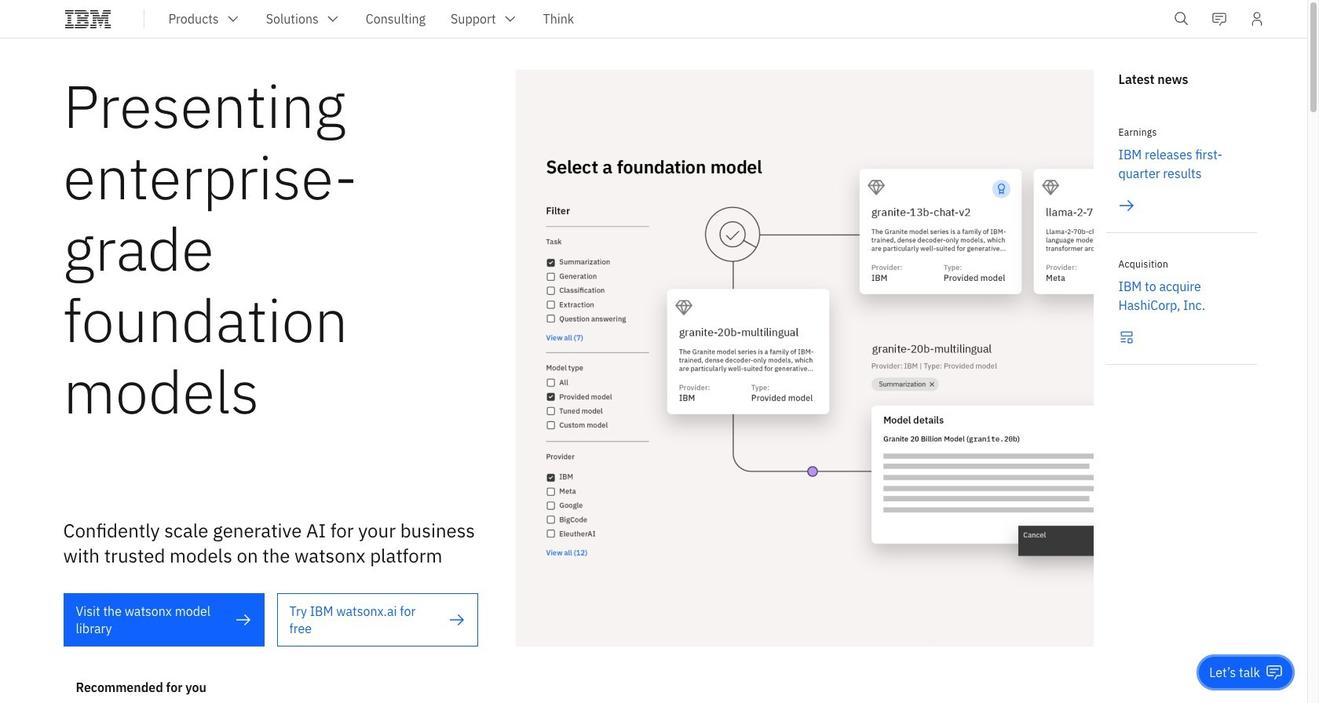 Task type: describe. For each thing, give the bounding box(es) containing it.
let's talk element
[[1210, 665, 1261, 682]]



Task type: vqa. For each thing, say whether or not it's contained in the screenshot.
Let's talk element
yes



